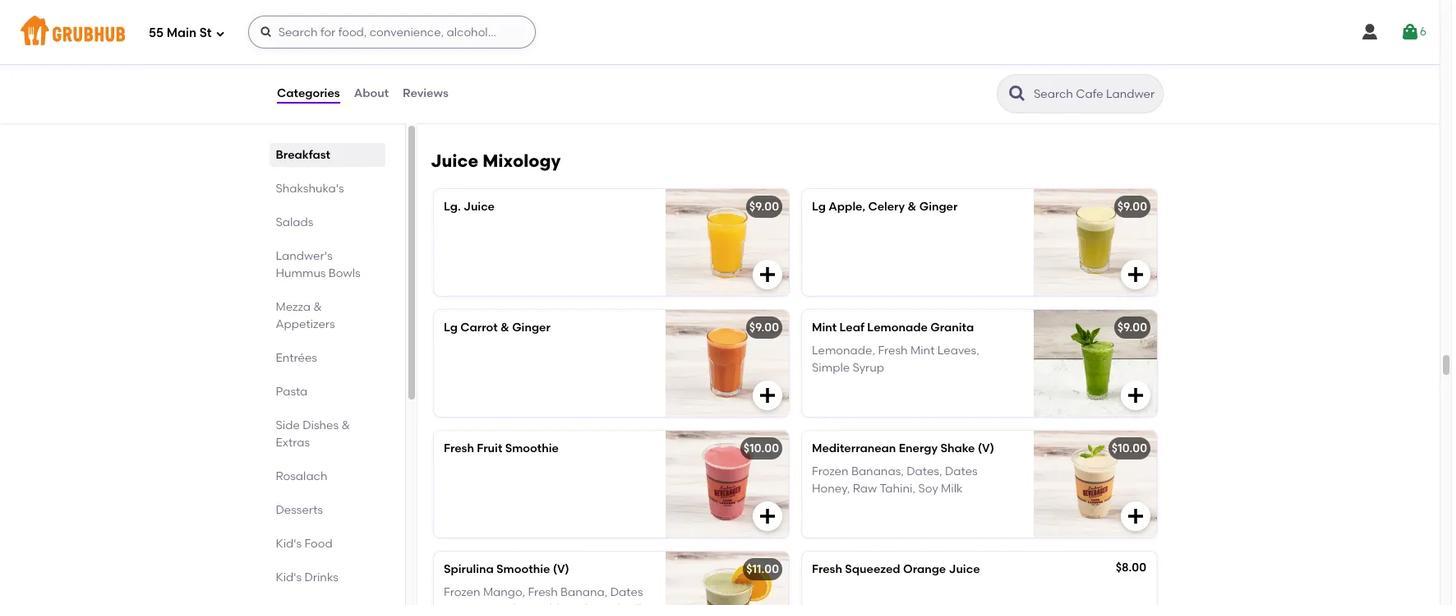 Task type: describe. For each thing, give the bounding box(es) containing it.
fresh inside lemonade, fresh mint leaves, simple syrup
[[878, 344, 908, 358]]

about
[[354, 86, 389, 100]]

entrées tab
[[276, 349, 379, 367]]

almond
[[577, 602, 621, 605]]

svg image for lg. juice image
[[758, 265, 778, 285]]

0 vertical spatial smoothie
[[505, 442, 559, 456]]

frozen for frozen mango, fresh banana, dates honey,  spirulina tablet, almond milk
[[444, 586, 481, 600]]

kid's for kid's food
[[276, 537, 302, 551]]

2 vertical spatial juice
[[949, 562, 980, 576]]

& inside "mezza & appetizers"
[[314, 300, 323, 314]]

lg. juice image
[[666, 189, 789, 296]]

honey, inside frozen bananas, dates, dates honey, raw tahini, soy milk
[[812, 482, 851, 495]]

lg. juice
[[444, 200, 495, 214]]

Search for food, convenience, alcohol... search field
[[248, 16, 536, 49]]

1 vertical spatial juice
[[464, 200, 495, 214]]

drinks
[[305, 571, 339, 585]]

milk inside frozen bananas, dates, dates honey, raw tahini, soy milk
[[941, 482, 963, 495]]

mango,
[[483, 586, 525, 600]]

mediterranean energy shake (v) image
[[1034, 431, 1158, 538]]

breakfast tab
[[276, 146, 379, 164]]

$9.00 for lg apple, celery & ginger
[[1118, 200, 1148, 214]]

proceed to ch
[[1373, 536, 1453, 550]]

0 horizontal spatial ginger
[[512, 321, 551, 335]]

side dishes & extras tab
[[276, 417, 379, 451]]

rosalach tab
[[276, 468, 379, 485]]

lg apple, celery & ginger
[[812, 200, 958, 214]]

juice mixology
[[431, 151, 561, 171]]

$8.00
[[1116, 561, 1147, 575]]

fresh inside frozen mango, fresh banana, dates honey,  spirulina tablet, almond milk
[[528, 586, 558, 600]]

mint leaf lemonade granita image
[[1034, 310, 1158, 417]]

kid's for kid's drinks
[[276, 571, 302, 585]]

Search Cafe Landwer search field
[[1033, 86, 1158, 102]]

$9.00 for lg. juice
[[750, 200, 779, 214]]

entrées
[[276, 351, 318, 365]]

food
[[305, 537, 333, 551]]

extras
[[276, 436, 310, 450]]

fresh fruit smoothie image
[[666, 431, 789, 538]]

soy
[[919, 482, 939, 495]]

kid's food
[[276, 537, 333, 551]]

categories button
[[276, 64, 341, 123]]

mediterranean energy shake (v)
[[812, 442, 995, 456]]

leaves,
[[938, 344, 980, 358]]

to
[[1424, 536, 1435, 550]]

lemonade, fresh mint leaves, simple syrup
[[812, 344, 980, 375]]

6 button
[[1401, 17, 1427, 47]]

honey, inside frozen mango, fresh banana, dates honey,  spirulina tablet, almond milk
[[444, 602, 482, 605]]

hummus
[[276, 266, 326, 280]]

carrot
[[461, 321, 498, 335]]

svg image inside 6 'button'
[[1401, 22, 1421, 42]]

dates inside frozen mango, fresh banana, dates honey,  spirulina tablet, almond milk
[[611, 586, 643, 600]]

apple,
[[829, 200, 866, 214]]

mediterranean
[[812, 442, 897, 456]]

fresh fruit smoothie
[[444, 442, 559, 456]]

salads
[[276, 215, 314, 229]]

energy
[[899, 442, 938, 456]]

shakshuka's tab
[[276, 180, 379, 197]]

svg image for mint leaf lemonade granita image
[[1126, 386, 1146, 405]]

vanilla roobios
[[444, 53, 531, 67]]

main navigation navigation
[[0, 0, 1440, 64]]

st
[[200, 25, 212, 40]]

& inside side dishes & extras
[[342, 419, 351, 432]]

breakfast
[[276, 148, 331, 162]]

mint leaf lemonade granita
[[812, 321, 975, 335]]

celery
[[869, 200, 905, 214]]

fresh left fruit
[[444, 442, 474, 456]]

mezza & appetizers
[[276, 300, 336, 331]]

1 horizontal spatial ginger
[[920, 200, 958, 214]]

lemonade
[[868, 321, 928, 335]]

dates inside frozen bananas, dates, dates honey, raw tahini, soy milk
[[945, 465, 978, 479]]

ch
[[1438, 536, 1453, 550]]

lg apple, celery & ginger image
[[1034, 189, 1158, 296]]

dishes
[[303, 419, 339, 432]]

0 horizontal spatial mint
[[812, 321, 837, 335]]

salads tab
[[276, 214, 379, 231]]

$5.50
[[748, 52, 779, 66]]

granita
[[931, 321, 975, 335]]

landwer's
[[276, 249, 333, 263]]

& right carrot
[[501, 321, 510, 335]]

raw
[[853, 482, 877, 495]]

kid's drinks tab
[[276, 569, 379, 586]]

lg carrot & ginger image
[[666, 310, 789, 417]]

svg image for lg apple, celery & ginger image
[[1126, 265, 1146, 285]]



Task type: locate. For each thing, give the bounding box(es) containing it.
desserts tab
[[276, 502, 379, 519]]

fresh
[[878, 344, 908, 358], [444, 442, 474, 456], [812, 562, 843, 576], [528, 586, 558, 600]]

syrup
[[853, 361, 885, 375]]

pasta
[[276, 385, 308, 399]]

side
[[276, 419, 300, 432]]

0 horizontal spatial (v)
[[553, 562, 570, 576]]

kid's left food
[[276, 537, 302, 551]]

milk inside frozen mango, fresh banana, dates honey,  spirulina tablet, almond milk
[[623, 602, 645, 605]]

simple
[[812, 361, 850, 375]]

1 horizontal spatial honey,
[[812, 482, 851, 495]]

mint left leaf
[[812, 321, 837, 335]]

0 horizontal spatial $10.00
[[744, 442, 779, 456]]

1 horizontal spatial lg
[[812, 200, 826, 214]]

landwer's hummus bowls
[[276, 249, 361, 280]]

spirulina smoothie (v)
[[444, 562, 570, 576]]

kid's
[[276, 537, 302, 551], [276, 571, 302, 585]]

honey, down spirulina smoothie (v)
[[444, 602, 482, 605]]

frozen
[[812, 465, 849, 479], [444, 586, 481, 600]]

kid's left drinks
[[276, 571, 302, 585]]

mezza & appetizers tab
[[276, 298, 379, 333]]

mezza
[[276, 300, 311, 314]]

1 vertical spatial milk
[[623, 602, 645, 605]]

kid's food tab
[[276, 535, 379, 553]]

honey, left raw
[[812, 482, 851, 495]]

lg
[[812, 200, 826, 214], [444, 321, 458, 335]]

bowls
[[329, 266, 361, 280]]

0 vertical spatial juice
[[431, 151, 479, 171]]

rosalach
[[276, 469, 328, 483]]

shake
[[941, 442, 976, 456]]

0 vertical spatial mint
[[812, 321, 837, 335]]

proceed
[[1373, 536, 1421, 550]]

bananas,
[[852, 465, 904, 479]]

1 vertical spatial spirulina
[[485, 602, 534, 605]]

0 vertical spatial ginger
[[920, 200, 958, 214]]

spirulina up mango,
[[444, 562, 494, 576]]

0 vertical spatial spirulina
[[444, 562, 494, 576]]

0 horizontal spatial dates
[[611, 586, 643, 600]]

fruit
[[477, 442, 503, 456]]

juice right orange
[[949, 562, 980, 576]]

squeezed
[[845, 562, 901, 576]]

(v) right the shake
[[978, 442, 995, 456]]

2 kid's from the top
[[276, 571, 302, 585]]

1 horizontal spatial (v)
[[978, 442, 995, 456]]

side dishes & extras
[[276, 419, 351, 450]]

0 horizontal spatial milk
[[623, 602, 645, 605]]

spirulina down mango,
[[485, 602, 534, 605]]

roobios
[[485, 53, 531, 67]]

dates,
[[907, 465, 943, 479]]

mixology
[[483, 151, 561, 171]]

1 $10.00 from the left
[[744, 442, 779, 456]]

0 horizontal spatial frozen
[[444, 586, 481, 600]]

mint
[[812, 321, 837, 335], [911, 344, 935, 358]]

fresh down "mint leaf lemonade granita"
[[878, 344, 908, 358]]

1 horizontal spatial milk
[[941, 482, 963, 495]]

appetizers
[[276, 317, 336, 331]]

0 vertical spatial frozen
[[812, 465, 849, 479]]

shakshuka's
[[276, 182, 345, 196]]

kid's drinks
[[276, 571, 339, 585]]

desserts
[[276, 503, 323, 517]]

svg image for mediterranean energy shake (v) image
[[1126, 507, 1146, 526]]

1 vertical spatial lg
[[444, 321, 458, 335]]

$10.00 for mediterranean energy shake (v) image
[[1112, 442, 1148, 456]]

frozen left mango,
[[444, 586, 481, 600]]

1 vertical spatial smoothie
[[497, 562, 550, 576]]

tahini,
[[880, 482, 916, 495]]

6
[[1421, 25, 1427, 39]]

1 horizontal spatial frozen
[[812, 465, 849, 479]]

frozen inside frozen bananas, dates, dates honey, raw tahini, soy milk
[[812, 465, 849, 479]]

1 horizontal spatial $10.00
[[1112, 442, 1148, 456]]

dates up almond
[[611, 586, 643, 600]]

fresh up tablet,
[[528, 586, 558, 600]]

lg for lg apple, celery & ginger
[[812, 200, 826, 214]]

& right celery
[[908, 200, 917, 214]]

frozen bananas, dates, dates honey, raw tahini, soy milk
[[812, 465, 978, 495]]

ginger
[[920, 200, 958, 214], [512, 321, 551, 335]]

banana,
[[561, 586, 608, 600]]

lg carrot & ginger
[[444, 321, 551, 335]]

frozen for frozen bananas, dates, dates honey, raw tahini, soy milk
[[812, 465, 849, 479]]

smoothie right fruit
[[505, 442, 559, 456]]

orange
[[904, 562, 947, 576]]

2 $10.00 from the left
[[1112, 442, 1148, 456]]

honey,
[[812, 482, 851, 495], [444, 602, 482, 605]]

(v)
[[978, 442, 995, 456], [553, 562, 570, 576]]

& up appetizers at left
[[314, 300, 323, 314]]

& right dishes
[[342, 419, 351, 432]]

0 vertical spatial lg
[[812, 200, 826, 214]]

mint down lemonade
[[911, 344, 935, 358]]

spirulina
[[444, 562, 494, 576], [485, 602, 534, 605]]

$9.00 for lg carrot & ginger
[[750, 321, 779, 335]]

ginger right carrot
[[512, 321, 551, 335]]

milk
[[941, 482, 963, 495], [623, 602, 645, 605]]

dates down the shake
[[945, 465, 978, 479]]

spirulina smoothie (v) image
[[666, 552, 789, 605]]

spirulina inside frozen mango, fresh banana, dates honey,  spirulina tablet, almond milk
[[485, 602, 534, 605]]

frozen down mediterranean
[[812, 465, 849, 479]]

1 vertical spatial dates
[[611, 586, 643, 600]]

1 vertical spatial honey,
[[444, 602, 482, 605]]

55
[[149, 25, 164, 40]]

$10.00
[[744, 442, 779, 456], [1112, 442, 1148, 456]]

vanilla
[[444, 53, 483, 67]]

&
[[908, 200, 917, 214], [314, 300, 323, 314], [501, 321, 510, 335], [342, 419, 351, 432]]

pasta tab
[[276, 383, 379, 400]]

$11.00
[[747, 562, 779, 576]]

1 horizontal spatial mint
[[911, 344, 935, 358]]

reviews button
[[402, 64, 450, 123]]

$9.00
[[750, 200, 779, 214], [1118, 200, 1148, 214], [750, 321, 779, 335], [1118, 321, 1148, 335]]

reviews
[[403, 86, 449, 100]]

lg left carrot
[[444, 321, 458, 335]]

search icon image
[[1008, 84, 1028, 104]]

leaf
[[840, 321, 865, 335]]

0 vertical spatial dates
[[945, 465, 978, 479]]

1 horizontal spatial dates
[[945, 465, 978, 479]]

1 vertical spatial kid's
[[276, 571, 302, 585]]

lg.
[[444, 200, 461, 214]]

svg image
[[1361, 22, 1380, 42], [1401, 22, 1421, 42], [758, 265, 778, 285], [1126, 265, 1146, 285], [1126, 386, 1146, 405], [1126, 507, 1146, 526]]

juice
[[431, 151, 479, 171], [464, 200, 495, 214], [949, 562, 980, 576]]

smoothie up mango,
[[497, 562, 550, 576]]

mint inside lemonade, fresh mint leaves, simple syrup
[[911, 344, 935, 358]]

fresh squeezed orange juice
[[812, 562, 980, 576]]

dates
[[945, 465, 978, 479], [611, 586, 643, 600]]

proceed to ch button
[[1323, 529, 1453, 559]]

lemonade,
[[812, 344, 876, 358]]

0 vertical spatial (v)
[[978, 442, 995, 456]]

$10.00 for fresh fruit smoothie image
[[744, 442, 779, 456]]

frozen inside frozen mango, fresh banana, dates honey,  spirulina tablet, almond milk
[[444, 586, 481, 600]]

1 vertical spatial (v)
[[553, 562, 570, 576]]

categories
[[277, 86, 340, 100]]

1 vertical spatial ginger
[[512, 321, 551, 335]]

juice right lg.
[[464, 200, 495, 214]]

0 vertical spatial milk
[[941, 482, 963, 495]]

1 vertical spatial frozen
[[444, 586, 481, 600]]

milk right almond
[[623, 602, 645, 605]]

0 vertical spatial honey,
[[812, 482, 851, 495]]

milk right soy
[[941, 482, 963, 495]]

0 vertical spatial kid's
[[276, 537, 302, 551]]

landwer's hummus bowls tab
[[276, 247, 379, 282]]

fresh left squeezed
[[812, 562, 843, 576]]

lg for lg carrot & ginger
[[444, 321, 458, 335]]

ginger right celery
[[920, 200, 958, 214]]

svg image
[[260, 25, 273, 39], [215, 28, 225, 38], [758, 386, 778, 405], [758, 507, 778, 526]]

1 kid's from the top
[[276, 537, 302, 551]]

lg left apple,
[[812, 200, 826, 214]]

main
[[167, 25, 197, 40]]

frozen mango, fresh banana, dates honey,  spirulina tablet, almond milk
[[444, 586, 645, 605]]

juice up lg.
[[431, 151, 479, 171]]

55 main st
[[149, 25, 212, 40]]

1 vertical spatial mint
[[911, 344, 935, 358]]

tablet,
[[536, 602, 574, 605]]

(v) up frozen mango, fresh banana, dates honey,  spirulina tablet, almond milk
[[553, 562, 570, 576]]

about button
[[353, 64, 390, 123]]

0 horizontal spatial lg
[[444, 321, 458, 335]]

smoothie
[[505, 442, 559, 456], [497, 562, 550, 576]]

0 horizontal spatial honey,
[[444, 602, 482, 605]]



Task type: vqa. For each thing, say whether or not it's contained in the screenshot.
svg image
yes



